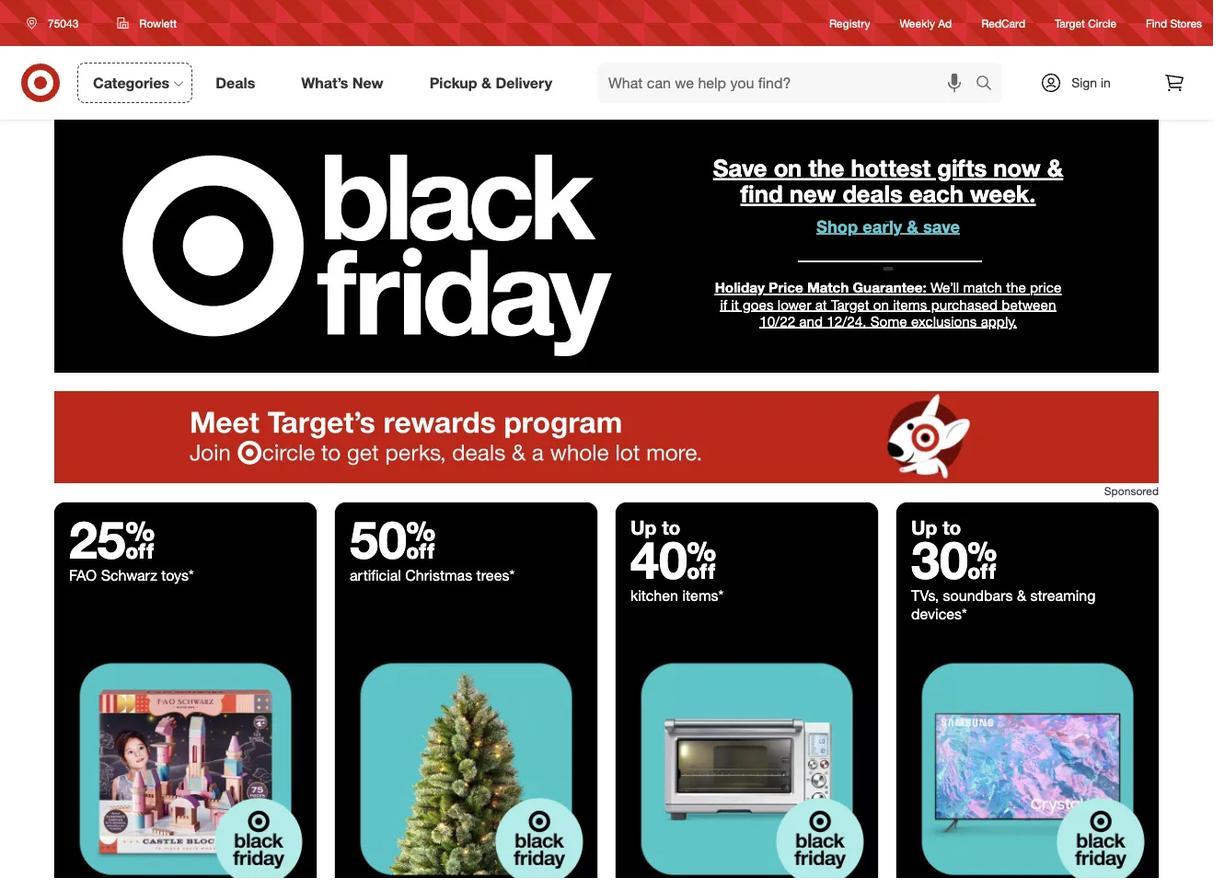 Task type: locate. For each thing, give the bounding box(es) containing it.
50
[[350, 508, 436, 571]]

up to for 30
[[912, 516, 962, 539]]

0 horizontal spatial on
[[774, 154, 802, 182]]

25 fao schwarz toys*
[[69, 508, 194, 584]]

0 horizontal spatial up to
[[631, 516, 681, 539]]

categories
[[93, 74, 170, 92]]

1 up to from the left
[[631, 516, 681, 539]]

1 to from the left
[[662, 516, 681, 539]]

tvs,
[[912, 587, 939, 605]]

target
[[1055, 16, 1085, 30], [831, 296, 870, 313]]

shop early & save
[[817, 216, 960, 237]]

target left circle
[[1055, 16, 1085, 30]]

price
[[769, 279, 804, 296]]

1 vertical spatial on
[[874, 296, 889, 313]]

fao
[[69, 566, 97, 584]]

to up kitchen items*
[[662, 516, 681, 539]]

& right now on the right of the page
[[1047, 154, 1064, 182]]

up to up kitchen
[[631, 516, 681, 539]]

75043
[[48, 16, 79, 30]]

we'll
[[931, 279, 960, 296]]

on
[[774, 154, 802, 182], [874, 296, 889, 313]]

0 vertical spatial on
[[774, 154, 802, 182]]

3 target black friday image from the left
[[616, 638, 878, 878]]

match
[[963, 279, 1003, 296]]

on right "save"
[[774, 154, 802, 182]]

up
[[631, 516, 657, 539], [912, 516, 938, 539]]

the up shop
[[809, 154, 845, 182]]

on inside we'll match the price if it goes lower at target on items purchased between 10/22 and 12/24. some exclusions apply.
[[874, 296, 889, 313]]

what's new
[[301, 74, 384, 92]]

on inside the 'save on the hottest gifts now & find new deals each week.'
[[774, 154, 802, 182]]

lower
[[778, 296, 812, 313]]

1 horizontal spatial the
[[1007, 279, 1026, 296]]

find
[[1146, 16, 1168, 30]]

up to
[[631, 516, 681, 539], [912, 516, 962, 539]]

the inside the 'save on the hottest gifts now & find new deals each week.'
[[809, 154, 845, 182]]

trees*
[[477, 566, 515, 584]]

pickup & delivery link
[[414, 63, 575, 103]]

hottest
[[851, 154, 931, 182]]

0 horizontal spatial up
[[631, 516, 657, 539]]

& left streaming
[[1017, 587, 1027, 605]]

up for 30
[[912, 516, 938, 539]]

up up tvs,
[[912, 516, 938, 539]]

1 target black friday image from the left
[[54, 638, 317, 878]]

each
[[910, 180, 964, 208]]

1 horizontal spatial up to
[[912, 516, 962, 539]]

the
[[809, 154, 845, 182], [1007, 279, 1026, 296]]

40
[[631, 529, 717, 591]]

0 horizontal spatial the
[[809, 154, 845, 182]]

search button
[[968, 63, 1012, 107]]

weekly ad link
[[900, 15, 952, 31]]

50 artificial christmas trees*
[[350, 508, 515, 584]]

target black friday image for kitchen items*
[[616, 638, 878, 878]]

to for 40
[[662, 516, 681, 539]]

some
[[871, 313, 908, 330]]

up for 40
[[631, 516, 657, 539]]

0 vertical spatial target
[[1055, 16, 1085, 30]]

the inside we'll match the price if it goes lower at target on items purchased between 10/22 and 12/24. some exclusions apply.
[[1007, 279, 1026, 296]]

1 vertical spatial the
[[1007, 279, 1026, 296]]

1 up from the left
[[631, 516, 657, 539]]

find stores
[[1146, 16, 1202, 30]]

10/22
[[760, 313, 796, 330]]

goes
[[743, 296, 774, 313]]

weekly
[[900, 16, 935, 30]]

delivery
[[496, 74, 552, 92]]

1 horizontal spatial target
[[1055, 16, 1085, 30]]

to up soundbars
[[943, 516, 962, 539]]

0 horizontal spatial to
[[662, 516, 681, 539]]

&
[[482, 74, 492, 92], [1047, 154, 1064, 182], [907, 216, 919, 237], [1017, 587, 1027, 605]]

now
[[994, 154, 1041, 182]]

up up kitchen
[[631, 516, 657, 539]]

ad
[[939, 16, 952, 30]]

it
[[732, 296, 739, 313]]

soundbars
[[943, 587, 1013, 605]]

0 vertical spatial the
[[809, 154, 845, 182]]

target right at
[[831, 296, 870, 313]]

& left save
[[907, 216, 919, 237]]

1 horizontal spatial on
[[874, 296, 889, 313]]

1 horizontal spatial to
[[943, 516, 962, 539]]

weekly ad
[[900, 16, 952, 30]]

tvs, soundbars & streaming devices*
[[912, 587, 1096, 623]]

1 horizontal spatial up
[[912, 516, 938, 539]]

the left price
[[1007, 279, 1026, 296]]

early
[[863, 216, 903, 237]]

deals
[[216, 74, 255, 92]]

2 up to from the left
[[912, 516, 962, 539]]

to
[[662, 516, 681, 539], [943, 516, 962, 539]]

find
[[741, 180, 783, 208]]

target inside we'll match the price if it goes lower at target on items purchased between 10/22 and 12/24. some exclusions apply.
[[831, 296, 870, 313]]

holiday price match guarantee:
[[715, 279, 927, 296]]

items
[[893, 296, 928, 313]]

4 target black friday image from the left
[[897, 638, 1159, 878]]

target black friday image for artificial christmas trees*
[[335, 638, 598, 878]]

25
[[69, 508, 155, 571]]

up to up tvs,
[[912, 516, 962, 539]]

sign
[[1072, 75, 1098, 91]]

redcard
[[982, 16, 1026, 30]]

2 to from the left
[[943, 516, 962, 539]]

2 up from the left
[[912, 516, 938, 539]]

redcard link
[[982, 15, 1026, 31]]

items*
[[683, 587, 724, 605]]

0 horizontal spatial target
[[831, 296, 870, 313]]

search
[[968, 76, 1012, 94]]

target black friday image
[[54, 638, 317, 878], [335, 638, 598, 878], [616, 638, 878, 878], [897, 638, 1159, 878]]

1 vertical spatial target
[[831, 296, 870, 313]]

on left items
[[874, 296, 889, 313]]

price
[[1030, 279, 1062, 296]]

2 target black friday image from the left
[[335, 638, 598, 878]]

categories link
[[77, 63, 193, 103]]

match
[[807, 279, 849, 296]]

save
[[713, 154, 767, 182]]



Task type: describe. For each thing, give the bounding box(es) containing it.
12/24.
[[827, 313, 867, 330]]

What can we help you find? suggestions appear below search field
[[598, 63, 981, 103]]

at
[[815, 296, 827, 313]]

target circle link
[[1055, 15, 1117, 31]]

the for on
[[809, 154, 845, 182]]

the for match
[[1007, 279, 1026, 296]]

registry link
[[830, 15, 871, 31]]

week.
[[971, 180, 1036, 208]]

kitchen items*
[[631, 587, 724, 605]]

pickup & delivery
[[430, 74, 552, 92]]

target black friday image for tvs, soundbars & streaming devices*
[[897, 638, 1159, 878]]

new
[[790, 180, 836, 208]]

save on the hottest gifts now & find new deals each week.
[[713, 154, 1064, 208]]

gifts
[[938, 154, 987, 182]]

if
[[720, 296, 728, 313]]

registry
[[830, 16, 871, 30]]

& inside the 'save on the hottest gifts now & find new deals each week.'
[[1047, 154, 1064, 182]]

new
[[353, 74, 384, 92]]

sign in
[[1072, 75, 1111, 91]]

black friday deals image
[[54, 120, 1159, 373]]

schwarz
[[101, 566, 157, 584]]

between
[[1002, 296, 1057, 313]]

stores
[[1171, 16, 1202, 30]]

circle
[[1088, 16, 1117, 30]]

find stores link
[[1146, 15, 1202, 31]]

devices*
[[912, 605, 967, 623]]

exclusions
[[911, 313, 977, 330]]

pickup
[[430, 74, 477, 92]]

streaming
[[1031, 587, 1096, 605]]

apply.
[[981, 313, 1017, 330]]

kitchen
[[631, 587, 679, 605]]

guarantee:
[[853, 279, 927, 296]]

in
[[1101, 75, 1111, 91]]

and
[[800, 313, 823, 330]]

& right pickup in the left top of the page
[[482, 74, 492, 92]]

target circle
[[1055, 16, 1117, 30]]

up to for 40
[[631, 516, 681, 539]]

deals
[[843, 180, 903, 208]]

75043 button
[[15, 6, 98, 40]]

we'll match the price if it goes lower at target on items purchased between 10/22 and 12/24. some exclusions apply.
[[720, 279, 1062, 330]]

save
[[923, 216, 960, 237]]

deals link
[[200, 63, 278, 103]]

artificial
[[350, 566, 401, 584]]

sign in link
[[1025, 63, 1140, 103]]

rowlett button
[[105, 6, 189, 40]]

advertisement region
[[54, 391, 1159, 483]]

what's
[[301, 74, 348, 92]]

& inside 'tvs, soundbars & streaming devices*'
[[1017, 587, 1027, 605]]

30
[[912, 529, 998, 591]]

shop
[[817, 216, 858, 237]]

christmas
[[405, 566, 472, 584]]

what's new link
[[286, 63, 407, 103]]

toys*
[[161, 566, 194, 584]]

holiday
[[715, 279, 765, 296]]

to for 30
[[943, 516, 962, 539]]

purchased
[[931, 296, 998, 313]]

rowlett
[[139, 16, 177, 30]]

sponsored
[[1105, 484, 1159, 498]]

target black friday image for fao schwarz toys*
[[54, 638, 317, 878]]



Task type: vqa. For each thing, say whether or not it's contained in the screenshot.
user image by @sheshe830
no



